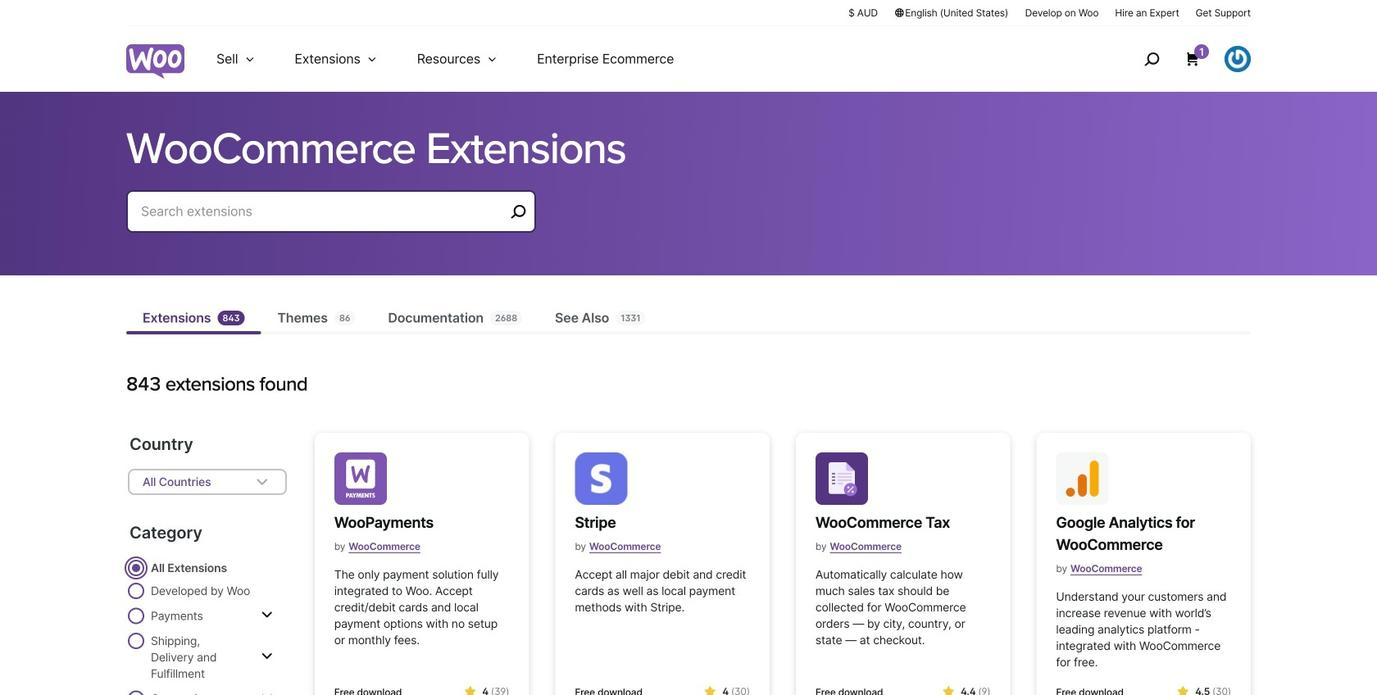 Task type: locate. For each thing, give the bounding box(es) containing it.
Filter countries field
[[128, 469, 287, 495]]

0 vertical spatial show subcategories image
[[261, 650, 273, 663]]

angle down image
[[252, 472, 272, 492]]

Search extensions search field
[[141, 200, 505, 223]]

service navigation menu element
[[1109, 32, 1251, 86]]

None search field
[[126, 190, 536, 252]]

show subcategories image
[[261, 650, 273, 663], [261, 691, 273, 695]]

1 vertical spatial show subcategories image
[[261, 691, 273, 695]]



Task type: describe. For each thing, give the bounding box(es) containing it.
show subcategories image
[[261, 609, 273, 622]]

1 show subcategories image from the top
[[261, 650, 273, 663]]

2 show subcategories image from the top
[[261, 691, 273, 695]]

open account menu image
[[1225, 46, 1251, 72]]

search image
[[1139, 46, 1165, 72]]



